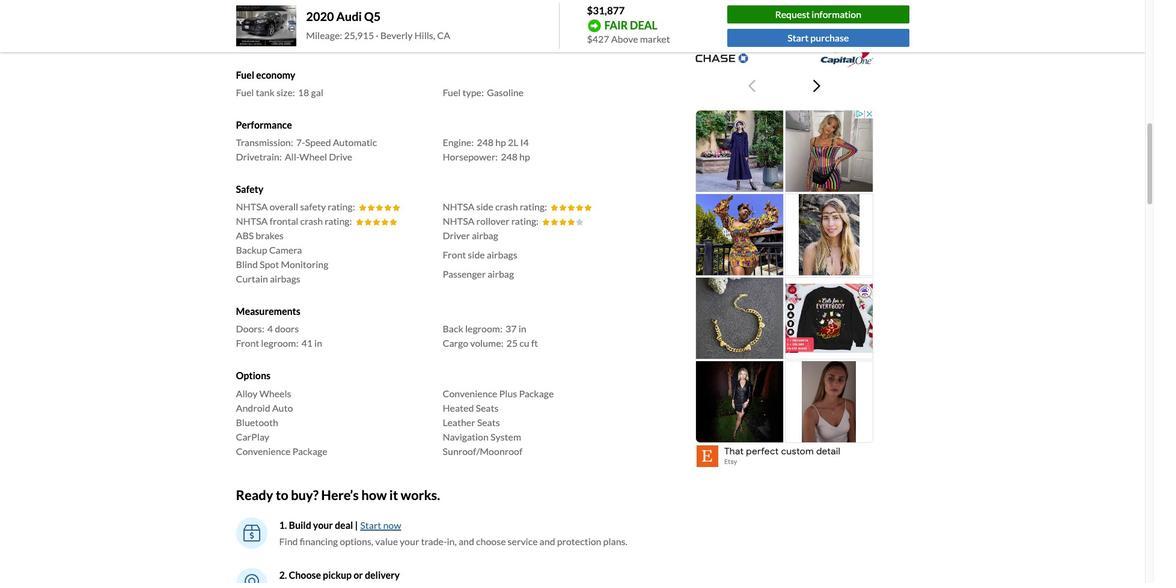 Task type: locate. For each thing, give the bounding box(es) containing it.
0 vertical spatial your
[[857, 4, 878, 17]]

1 vertical spatial crash
[[300, 215, 323, 227]]

0 horizontal spatial convenience
[[236, 445, 291, 457]]

quattro
[[261, 0, 293, 5]]

airbags
[[487, 249, 518, 261], [270, 273, 301, 285]]

protection
[[557, 536, 602, 547]]

color:
[[273, 36, 296, 48]]

in right 37
[[519, 323, 527, 335]]

1 horizontal spatial to
[[845, 4, 855, 17]]

your left 'credit'
[[857, 4, 878, 17]]

to right impact
[[845, 4, 855, 17]]

0 horizontal spatial crash
[[300, 215, 323, 227]]

transmission:
[[236, 137, 293, 148]]

choose
[[476, 536, 506, 547]]

economy
[[256, 69, 295, 80]]

nhtsa for nhtsa overall safety rating:
[[236, 201, 268, 212]]

alloy wheels android auto bluetooth carplay convenience package
[[236, 388, 328, 457]]

1 horizontal spatial plus
[[499, 388, 517, 399]]

size:
[[277, 87, 295, 98]]

nhtsa for nhtsa frontal crash rating:
[[236, 215, 268, 227]]

248
[[477, 137, 494, 148], [501, 151, 518, 162]]

and right the in,
[[459, 536, 474, 547]]

2. choose pickup or delivery
[[279, 569, 400, 581]]

1 and from the left
[[459, 536, 474, 547]]

camera
[[269, 244, 302, 256]]

0 vertical spatial start
[[788, 32, 809, 43]]

2020 audi q5 image
[[236, 6, 297, 47]]

airbag down nhtsa rollover rating:
[[472, 230, 498, 241]]

q5
[[364, 9, 381, 24]]

1 horizontal spatial front
[[443, 249, 466, 261]]

0 vertical spatial crash
[[496, 201, 518, 212]]

0 vertical spatial plus
[[374, 0, 392, 5]]

financing down 'build'
[[300, 536, 338, 547]]

1 horizontal spatial 248
[[501, 151, 518, 162]]

seats
[[476, 402, 499, 413], [477, 417, 500, 428]]

score.
[[771, 20, 798, 32]]

type: up color:
[[260, 22, 281, 33]]

0 horizontal spatial package
[[293, 445, 328, 457]]

1 vertical spatial side
[[468, 249, 485, 261]]

1 horizontal spatial crash
[[496, 201, 518, 212]]

start purchase
[[788, 32, 849, 43]]

nhtsa frontal crash rating:
[[236, 215, 352, 227]]

in
[[519, 323, 527, 335], [315, 338, 322, 349]]

heated
[[443, 402, 474, 413]]

0 vertical spatial 248
[[477, 137, 494, 148]]

front down "doors:" at the left bottom of page
[[236, 338, 259, 349]]

and right service
[[540, 536, 555, 547]]

hp left 2l
[[496, 137, 506, 148]]

advertisement region
[[694, 109, 875, 470]]

legroom: inside back legroom: 37 in cargo volume: 25 cu ft
[[465, 323, 503, 335]]

2020
[[306, 9, 334, 24]]

0 horizontal spatial start
[[360, 520, 381, 531]]

financing
[[731, 4, 773, 17], [300, 536, 338, 547]]

airbag down front side airbags
[[488, 268, 514, 280]]

to left buy?
[[276, 487, 288, 503]]

choose
[[289, 569, 321, 581]]

1 vertical spatial package
[[293, 445, 328, 457]]

hp
[[496, 137, 506, 148], [520, 151, 530, 162]]

0 horizontal spatial your
[[313, 520, 333, 531]]

1 vertical spatial front
[[236, 338, 259, 349]]

1 horizontal spatial convenience
[[443, 388, 498, 399]]

1 horizontal spatial in
[[519, 323, 527, 335]]

in inside doors: 4 doors front legroom: 41 in
[[315, 338, 322, 349]]

cu
[[520, 338, 530, 349]]

delivery
[[365, 569, 400, 581]]

0 horizontal spatial financing
[[300, 536, 338, 547]]

chevron left image
[[748, 79, 756, 93]]

0 vertical spatial type:
[[260, 22, 281, 33]]

rating: down safety
[[325, 215, 352, 227]]

your inside pre-qualify for financing with no impact to your credit score.
[[857, 4, 878, 17]]

start now button
[[360, 518, 402, 533]]

1 vertical spatial in
[[315, 338, 322, 349]]

legroom:
[[465, 323, 503, 335], [261, 338, 299, 349]]

convenience inside convenience plus package heated seats leather seats navigation system sunroof/moonroof
[[443, 388, 498, 399]]

cargo
[[443, 338, 469, 349]]

1 horizontal spatial package
[[519, 388, 554, 399]]

side for nhtsa
[[477, 201, 494, 212]]

1 horizontal spatial airbags
[[487, 249, 518, 261]]

airbags inside abs brakes backup camera blind spot monitoring curtain airbags
[[270, 273, 301, 285]]

0 vertical spatial package
[[519, 388, 554, 399]]

hp down i4
[[520, 151, 530, 162]]

plus up system
[[499, 388, 517, 399]]

1 vertical spatial 248
[[501, 151, 518, 162]]

passenger
[[443, 268, 486, 280]]

financing right for
[[731, 4, 773, 17]]

0 horizontal spatial in
[[315, 338, 322, 349]]

1 horizontal spatial financing
[[731, 4, 773, 17]]

side up "passenger airbag"
[[468, 249, 485, 261]]

0 horizontal spatial airbags
[[270, 273, 301, 285]]

front
[[443, 249, 466, 261], [236, 338, 259, 349]]

18
[[298, 87, 309, 98]]

1 horizontal spatial and
[[540, 536, 555, 547]]

premium
[[334, 0, 372, 5]]

wheels
[[260, 388, 291, 399]]

plus left 45 at the left of the page
[[374, 0, 392, 5]]

package inside convenience plus package heated seats leather seats navigation system sunroof/moonroof
[[519, 388, 554, 399]]

0 vertical spatial legroom:
[[465, 323, 503, 335]]

carplay
[[236, 431, 269, 442]]

your
[[857, 4, 878, 17], [313, 520, 333, 531], [400, 536, 419, 547]]

2 vertical spatial your
[[400, 536, 419, 547]]

$31,877
[[587, 4, 625, 17]]

0 vertical spatial airbag
[[472, 230, 498, 241]]

rating: right rollover
[[512, 215, 539, 227]]

crash for side
[[496, 201, 518, 212]]

convenience down carplay
[[236, 445, 291, 457]]

convenience up heated
[[443, 388, 498, 399]]

airbags down spot
[[270, 273, 301, 285]]

crash for frontal
[[300, 215, 323, 227]]

crash up rollover
[[496, 201, 518, 212]]

0 vertical spatial to
[[845, 4, 855, 17]]

works.
[[401, 487, 440, 503]]

side up nhtsa rollover rating:
[[477, 201, 494, 212]]

0 vertical spatial convenience
[[443, 388, 498, 399]]

0 horizontal spatial 248
[[477, 137, 494, 148]]

fuel left tank
[[236, 87, 254, 98]]

fuel for fuel type: gasoline
[[443, 87, 461, 98]]

passenger airbag
[[443, 268, 514, 280]]

0 horizontal spatial legroom:
[[261, 338, 299, 349]]

navigation
[[443, 431, 489, 442]]

rating: for nhtsa overall safety rating:
[[328, 201, 355, 212]]

0 horizontal spatial type:
[[260, 22, 281, 33]]

nhtsa rollover rating:
[[443, 215, 539, 227]]

0 vertical spatial side
[[477, 201, 494, 212]]

1 vertical spatial airbag
[[488, 268, 514, 280]]

blind
[[236, 259, 258, 270]]

above
[[611, 33, 638, 44]]

financing inside pre-qualify for financing with no impact to your credit score.
[[731, 4, 773, 17]]

0 horizontal spatial and
[[459, 536, 474, 547]]

start
[[788, 32, 809, 43], [360, 520, 381, 531]]

7-
[[296, 137, 305, 148]]

seats up system
[[477, 417, 500, 428]]

plus
[[374, 0, 392, 5], [499, 388, 517, 399]]

now
[[383, 520, 401, 531]]

1 vertical spatial convenience
[[236, 445, 291, 457]]

front down driver
[[443, 249, 466, 261]]

fuel up engine:
[[443, 87, 461, 98]]

0 horizontal spatial to
[[276, 487, 288, 503]]

audi
[[336, 9, 362, 24]]

doors:
[[236, 323, 264, 335]]

1 vertical spatial hp
[[520, 151, 530, 162]]

request information
[[775, 8, 862, 20]]

your right value
[[400, 536, 419, 547]]

1 horizontal spatial type:
[[463, 87, 484, 98]]

in,
[[447, 536, 457, 547]]

gal
[[311, 87, 323, 98]]

rating: for nhtsa frontal crash rating:
[[325, 215, 352, 227]]

information
[[812, 8, 862, 20]]

1 horizontal spatial legroom:
[[465, 323, 503, 335]]

convenience
[[443, 388, 498, 399], [236, 445, 291, 457]]

package down ft
[[519, 388, 554, 399]]

your left deal
[[313, 520, 333, 531]]

seats right heated
[[476, 402, 499, 413]]

1 vertical spatial start
[[360, 520, 381, 531]]

legroom: up volume:
[[465, 323, 503, 335]]

248 down 2l
[[501, 151, 518, 162]]

fuel
[[236, 69, 254, 80], [236, 87, 254, 98], [443, 87, 461, 98]]

0 vertical spatial hp
[[496, 137, 506, 148]]

1 horizontal spatial start
[[788, 32, 809, 43]]

0 horizontal spatial front
[[236, 338, 259, 349]]

1 horizontal spatial hp
[[520, 151, 530, 162]]

how
[[361, 487, 387, 503]]

type: left "gasoline"
[[463, 87, 484, 98]]

$427 above market
[[587, 33, 670, 44]]

package up buy?
[[293, 445, 328, 457]]

volume:
[[470, 338, 504, 349]]

legroom: down doors
[[261, 338, 299, 349]]

rating:
[[328, 201, 355, 212], [520, 201, 547, 212], [325, 215, 352, 227], [512, 215, 539, 227]]

0 horizontal spatial plus
[[374, 0, 392, 5]]

and
[[459, 536, 474, 547], [540, 536, 555, 547]]

rating: up nhtsa rollover rating:
[[520, 201, 547, 212]]

fuel left economy at the top left of the page
[[236, 69, 254, 80]]

spot
[[260, 259, 279, 270]]

1 vertical spatial airbags
[[270, 273, 301, 285]]

4
[[267, 323, 273, 335]]

find
[[279, 536, 298, 547]]

type: inside quattro titanium premium plus 45 tfsi awd body type: suv / crossover exterior color: black
[[260, 22, 281, 33]]

1 vertical spatial legroom:
[[261, 338, 299, 349]]

body
[[236, 22, 258, 33]]

248 up 'horsepower:'
[[477, 137, 494, 148]]

type:
[[260, 22, 281, 33], [463, 87, 484, 98]]

beverly
[[380, 30, 413, 41]]

rating: right safety
[[328, 201, 355, 212]]

here's
[[321, 487, 359, 503]]

0 vertical spatial in
[[519, 323, 527, 335]]

package
[[519, 388, 554, 399], [293, 445, 328, 457]]

ft
[[531, 338, 538, 349]]

airbags up "passenger airbag"
[[487, 249, 518, 261]]

1 vertical spatial seats
[[477, 417, 500, 428]]

2 horizontal spatial your
[[857, 4, 878, 17]]

1 vertical spatial financing
[[300, 536, 338, 547]]

1 vertical spatial plus
[[499, 388, 517, 399]]

in right 41
[[315, 338, 322, 349]]

convenience plus package heated seats leather seats navigation system sunroof/moonroof
[[443, 388, 554, 457]]

pre-qualify for financing with no impact to your credit score. button
[[659, 0, 910, 104]]

0 vertical spatial financing
[[731, 4, 773, 17]]

convenience inside 'alloy wheels android auto bluetooth carplay convenience package'
[[236, 445, 291, 457]]

front inside doors: 4 doors front legroom: 41 in
[[236, 338, 259, 349]]

2l
[[508, 137, 519, 148]]

crash down safety
[[300, 215, 323, 227]]

side
[[477, 201, 494, 212], [468, 249, 485, 261]]

0 vertical spatial front
[[443, 249, 466, 261]]



Task type: vqa. For each thing, say whether or not it's contained in the screenshot.
SIZE:
yes



Task type: describe. For each thing, give the bounding box(es) containing it.
start purchase button
[[728, 29, 910, 47]]

tfsi
[[407, 0, 426, 5]]

legroom: inside doors: 4 doors front legroom: 41 in
[[261, 338, 299, 349]]

horsepower:
[[443, 151, 498, 162]]

suv
[[284, 22, 303, 33]]

nhtsa for nhtsa side crash rating:
[[443, 201, 475, 212]]

2020 audi q5 mileage: 25,915 · beverly hills, ca
[[306, 9, 450, 41]]

buy?
[[291, 487, 319, 503]]

quattro titanium premium plus 45 tfsi awd body type: suv / crossover exterior color: black
[[236, 0, 426, 48]]

$427
[[587, 33, 610, 44]]

back legroom: 37 in cargo volume: 25 cu ft
[[443, 323, 538, 349]]

wheel
[[300, 151, 327, 162]]

credit
[[880, 4, 908, 17]]

alloy
[[236, 388, 258, 399]]

1 vertical spatial type:
[[463, 87, 484, 98]]

·
[[376, 30, 379, 41]]

measurements
[[236, 306, 301, 317]]

ca
[[437, 30, 450, 41]]

1. build your deal | start now find financing options, value your trade-in, and choose service and protection plans.
[[279, 520, 628, 547]]

build
[[289, 520, 311, 531]]

1 vertical spatial to
[[276, 487, 288, 503]]

plans.
[[604, 536, 628, 547]]

ready
[[236, 487, 273, 503]]

crossover
[[310, 22, 353, 33]]

airbag for driver airbag
[[472, 230, 498, 241]]

deal
[[335, 520, 353, 531]]

engine:
[[443, 137, 474, 148]]

25
[[507, 338, 518, 349]]

ready to buy? here's how it works.
[[236, 487, 440, 503]]

financing inside 1. build your deal | start now find financing options, value your trade-in, and choose service and protection plans.
[[300, 536, 338, 547]]

i4
[[521, 137, 529, 148]]

options
[[236, 370, 271, 382]]

2 and from the left
[[540, 536, 555, 547]]

rating: for nhtsa side crash rating:
[[520, 201, 547, 212]]

fuel for fuel tank size: 18 gal
[[236, 87, 254, 98]]

package inside 'alloy wheels android auto bluetooth carplay convenience package'
[[293, 445, 328, 457]]

value
[[375, 536, 398, 547]]

request
[[775, 8, 810, 20]]

hills,
[[415, 30, 435, 41]]

1.
[[279, 520, 287, 531]]

2.
[[279, 569, 287, 581]]

purchase
[[811, 32, 849, 43]]

pre-qualify for financing with no impact to your credit score.
[[661, 4, 908, 32]]

backup
[[236, 244, 267, 256]]

nhtsa side crash rating:
[[443, 201, 547, 212]]

frontal
[[270, 215, 299, 227]]

exterior
[[236, 36, 271, 48]]

engine: 248 hp 2l i4 horsepower: 248 hp
[[443, 137, 530, 162]]

speed
[[305, 137, 331, 148]]

black
[[299, 36, 323, 48]]

in inside back legroom: 37 in cargo volume: 25 cu ft
[[519, 323, 527, 335]]

auto
[[272, 402, 293, 413]]

plus inside quattro titanium premium plus 45 tfsi awd body type: suv / crossover exterior color: black
[[374, 0, 392, 5]]

nhtsa overall safety rating:
[[236, 201, 355, 212]]

brakes
[[256, 230, 284, 241]]

options,
[[340, 536, 374, 547]]

market
[[640, 33, 670, 44]]

0 horizontal spatial hp
[[496, 137, 506, 148]]

1 vertical spatial your
[[313, 520, 333, 531]]

nhtsa for nhtsa rollover rating:
[[443, 215, 475, 227]]

41
[[302, 338, 313, 349]]

safety
[[300, 201, 326, 212]]

system
[[491, 431, 521, 442]]

front side airbags
[[443, 249, 518, 261]]

tank
[[256, 87, 275, 98]]

sunroof/moonroof
[[443, 445, 523, 457]]

to inside pre-qualify for financing with no impact to your credit score.
[[845, 4, 855, 17]]

fuel type: gasoline
[[443, 87, 524, 98]]

chevron right image
[[813, 79, 821, 93]]

drivetrain:
[[236, 151, 282, 162]]

android
[[236, 402, 270, 413]]

pre-
[[661, 4, 681, 17]]

start inside start purchase button
[[788, 32, 809, 43]]

request information button
[[728, 5, 910, 23]]

0 vertical spatial seats
[[476, 402, 499, 413]]

airbag for passenger airbag
[[488, 268, 514, 280]]

qualify
[[681, 4, 713, 17]]

mileage:
[[306, 30, 342, 41]]

fuel tank size: 18 gal
[[236, 87, 323, 98]]

impact
[[811, 4, 843, 17]]

fuel economy
[[236, 69, 295, 80]]

plus inside convenience plus package heated seats leather seats navigation system sunroof/moonroof
[[499, 388, 517, 399]]

37
[[506, 323, 517, 335]]

side for front
[[468, 249, 485, 261]]

transmission: 7-speed automatic drivetrain: all-wheel drive
[[236, 137, 377, 162]]

titanium
[[294, 0, 332, 5]]

all-
[[285, 151, 300, 162]]

pickup
[[323, 569, 352, 581]]

0 vertical spatial airbags
[[487, 249, 518, 261]]

service
[[508, 536, 538, 547]]

start inside 1. build your deal | start now find financing options, value your trade-in, and choose service and protection plans.
[[360, 520, 381, 531]]

gasoline
[[487, 87, 524, 98]]

fuel for fuel economy
[[236, 69, 254, 80]]

monitoring
[[281, 259, 329, 270]]

driver airbag
[[443, 230, 498, 241]]

for
[[715, 4, 729, 17]]

map marker alt image
[[244, 574, 259, 583]]

with
[[775, 4, 796, 17]]

1 horizontal spatial your
[[400, 536, 419, 547]]

leather
[[443, 417, 475, 428]]

driver
[[443, 230, 470, 241]]



